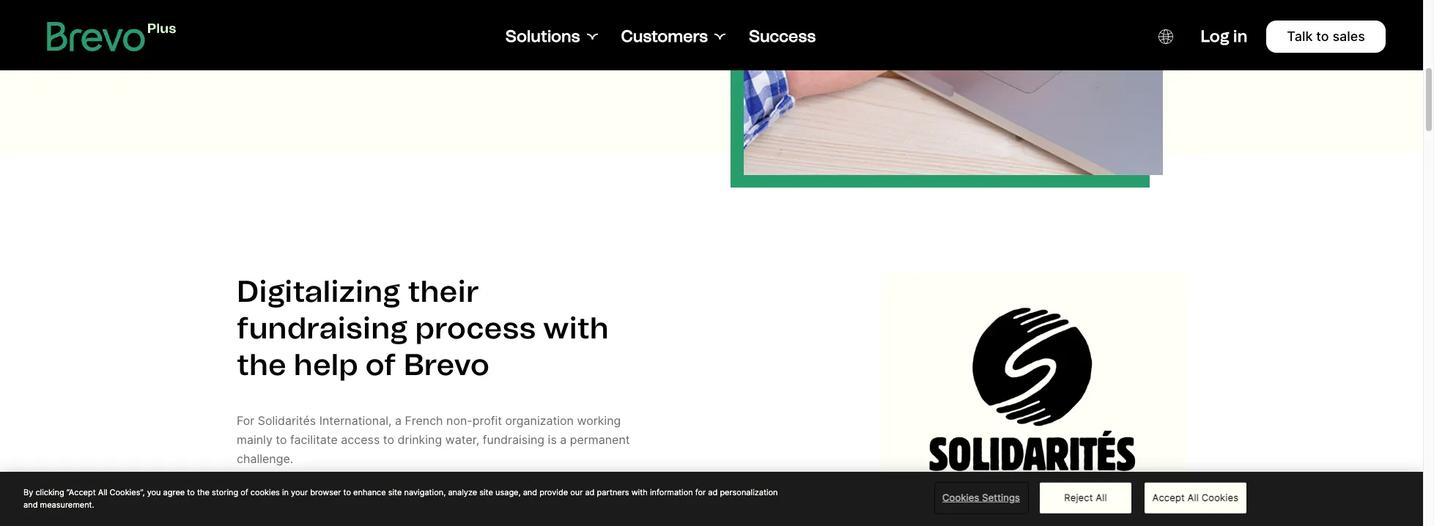 Task type: locate. For each thing, give the bounding box(es) containing it.
permanent
[[570, 432, 630, 447]]

and right usage, at the bottom left of the page
[[523, 487, 537, 498]]

in
[[237, 485, 247, 500], [488, 504, 498, 519]]

their up emergency
[[313, 485, 338, 500]]

cookies inside cookies settings button
[[942, 492, 979, 503]]

in right log
[[1233, 26, 1248, 46]]

1 horizontal spatial of
[[365, 346, 396, 382]]

pandemic
[[311, 523, 366, 526]]

0 horizontal spatial in
[[237, 485, 247, 500]]

was
[[560, 504, 582, 519]]

process
[[415, 310, 536, 346]]

1 horizontal spatial a
[[560, 432, 567, 447]]

agree
[[163, 487, 185, 498]]

2 horizontal spatial of
[[504, 523, 515, 526]]

of inside "in addition to their recurring donations, the organization occasionally has to launch emergency fundraising campaigns. in 2020, this was the case for the covid-19 pandemic as well as the explosion of beirut's port"
[[504, 523, 515, 526]]

1 vertical spatial of
[[241, 487, 248, 498]]

settings
[[982, 492, 1020, 503]]

0 vertical spatial of
[[365, 346, 396, 382]]

site
[[388, 487, 402, 498], [479, 487, 493, 498]]

a right "is"
[[560, 432, 567, 447]]

organization up "is"
[[505, 413, 574, 428]]

of inside by clicking "accept all cookies", you agree to the storing of cookies in your browser to enhance site navigation, analyze site usage, and provide our ad partners with information for ad personalization and measurement.
[[241, 487, 248, 498]]

fundraising up well
[[356, 504, 418, 519]]

accept
[[1152, 492, 1185, 503]]

cookies
[[251, 487, 280, 498]]

in
[[1233, 26, 1248, 46], [282, 487, 289, 498]]

cookies inside accept all cookies button
[[1202, 492, 1239, 503]]

drinking
[[398, 432, 442, 447]]

0 vertical spatial a
[[395, 413, 402, 428]]

0 horizontal spatial and
[[23, 499, 38, 510]]

ad right 'our'
[[585, 487, 595, 498]]

0 horizontal spatial in
[[282, 487, 289, 498]]

1 vertical spatial fundraising
[[483, 432, 545, 447]]

1 horizontal spatial all
[[1096, 492, 1107, 503]]

the down launch on the bottom left of the page
[[237, 523, 255, 526]]

donations,
[[394, 485, 452, 500]]

and
[[523, 487, 537, 498], [23, 499, 38, 510]]

1 horizontal spatial in
[[488, 504, 498, 519]]

1 site from the left
[[388, 487, 402, 498]]

to inside button
[[1316, 29, 1329, 44]]

to right access
[[383, 432, 394, 447]]

site right enhance at the bottom left of the page
[[388, 487, 402, 498]]

all
[[98, 487, 107, 498], [1096, 492, 1107, 503], [1188, 492, 1199, 503]]

1 horizontal spatial ad
[[708, 487, 718, 498]]

0 vertical spatial fundraising
[[237, 310, 408, 346]]

in left cookies
[[237, 485, 247, 500]]

0 horizontal spatial cookies
[[942, 492, 979, 503]]

the inside digitalizing their fundraising process with the help of brevo
[[237, 346, 287, 382]]

is
[[548, 432, 557, 447]]

0 vertical spatial and
[[523, 487, 537, 498]]

for down 'has'
[[636, 504, 652, 519]]

cookies left settings on the right bottom of the page
[[942, 492, 979, 503]]

1 horizontal spatial cookies
[[1202, 492, 1239, 503]]

1 horizontal spatial for
[[695, 487, 706, 498]]

of right 'storing'
[[241, 487, 248, 498]]

access
[[341, 432, 380, 447]]

cookies right accept
[[1202, 492, 1239, 503]]

a
[[395, 413, 402, 428], [560, 432, 567, 447]]

the
[[237, 346, 287, 382], [456, 485, 474, 500], [197, 487, 210, 498], [585, 504, 604, 519], [237, 523, 255, 526], [426, 523, 444, 526]]

ad left the personalization
[[708, 487, 718, 498]]

0 vertical spatial for
[[695, 487, 706, 498]]

of right help on the bottom of page
[[365, 346, 396, 382]]

1 vertical spatial a
[[560, 432, 567, 447]]

1 vertical spatial for
[[636, 504, 652, 519]]

for
[[237, 413, 254, 428]]

0 vertical spatial in
[[1233, 26, 1248, 46]]

as
[[369, 523, 382, 526], [410, 523, 423, 526]]

all right accept
[[1188, 492, 1199, 503]]

the down occasionally
[[585, 504, 604, 519]]

with
[[543, 310, 609, 346], [631, 487, 648, 498]]

0 horizontal spatial site
[[388, 487, 402, 498]]

in inside by clicking "accept all cookies", you agree to the storing of cookies in your browser to enhance site navigation, analyze site usage, and provide our ad partners with information for ad personalization and measurement.
[[282, 487, 289, 498]]

the left 'storing'
[[197, 487, 210, 498]]

their inside digitalizing their fundraising process with the help of brevo
[[408, 273, 479, 309]]

storing
[[212, 487, 238, 498]]

in left your
[[282, 487, 289, 498]]

all right reject
[[1096, 492, 1107, 503]]

to
[[1316, 29, 1329, 44], [276, 432, 287, 447], [383, 432, 394, 447], [298, 485, 309, 500], [187, 487, 195, 498], [343, 487, 351, 498], [237, 504, 248, 519]]

0 vertical spatial with
[[543, 310, 609, 346]]

2 horizontal spatial all
[[1188, 492, 1199, 503]]

partners
[[597, 487, 629, 498]]

2 vertical spatial of
[[504, 523, 515, 526]]

0 horizontal spatial a
[[395, 413, 402, 428]]

of down 2020,
[[504, 523, 515, 526]]

explosion
[[448, 523, 500, 526]]

2 cookies from the left
[[1202, 492, 1239, 503]]

1 vertical spatial their
[[313, 485, 338, 500]]

your
[[291, 487, 308, 498]]

as left well
[[369, 523, 382, 526]]

working
[[577, 413, 621, 428]]

0 horizontal spatial with
[[543, 310, 609, 346]]

occasionally
[[549, 485, 617, 500]]

to down 'storing'
[[237, 504, 248, 519]]

2 site from the left
[[479, 487, 493, 498]]

covid-
[[258, 523, 295, 526]]

of
[[365, 346, 396, 382], [241, 487, 248, 498], [504, 523, 515, 526]]

customers link
[[621, 26, 726, 47]]

1 as from the left
[[369, 523, 382, 526]]

2 vertical spatial fundraising
[[356, 504, 418, 519]]

1 cookies from the left
[[942, 492, 979, 503]]

1 horizontal spatial with
[[631, 487, 648, 498]]

for
[[695, 487, 706, 498], [636, 504, 652, 519]]

for inside by clicking "accept all cookies", you agree to the storing of cookies in your browser to enhance site navigation, analyze site usage, and provide our ad partners with information for ad personalization and measurement.
[[695, 487, 706, 498]]

in up 'explosion'
[[488, 504, 498, 519]]

organization up 2020,
[[477, 485, 546, 500]]

1 vertical spatial with
[[631, 487, 648, 498]]

organization for 2020,
[[477, 485, 546, 500]]

organization inside "in addition to their recurring donations, the organization occasionally has to launch emergency fundraising campaigns. in 2020, this was the case for the covid-19 pandemic as well as the explosion of beirut's port"
[[477, 485, 546, 500]]

international,
[[319, 413, 392, 428]]

2020,
[[501, 504, 533, 519]]

to right agree
[[187, 487, 195, 498]]

button image
[[1158, 29, 1173, 44]]

profit
[[472, 413, 502, 428]]

reject all
[[1064, 492, 1107, 503]]

cookies
[[942, 492, 979, 503], [1202, 492, 1239, 503]]

cookies",
[[110, 487, 145, 498]]

fundraising down profit
[[483, 432, 545, 447]]

0 vertical spatial their
[[408, 273, 479, 309]]

non-
[[446, 413, 472, 428]]

1 vertical spatial and
[[23, 499, 38, 510]]

the up for
[[237, 346, 287, 382]]

1 vertical spatial organization
[[477, 485, 546, 500]]

talk to sales
[[1287, 29, 1365, 44]]

1 vertical spatial in
[[488, 504, 498, 519]]

1 vertical spatial in
[[282, 487, 289, 498]]

fundraising
[[237, 310, 408, 346], [483, 432, 545, 447], [356, 504, 418, 519]]

a left the french on the bottom left
[[395, 413, 402, 428]]

measurement.
[[40, 499, 94, 510]]

by
[[23, 487, 33, 498]]

you
[[147, 487, 161, 498]]

1 ad from the left
[[585, 487, 595, 498]]

has
[[620, 485, 640, 500]]

0 horizontal spatial as
[[369, 523, 382, 526]]

0 vertical spatial organization
[[505, 413, 574, 428]]

0 horizontal spatial ad
[[585, 487, 595, 498]]

in addition to their recurring donations, the organization occasionally has to launch emergency fundraising campaigns. in 2020, this was the case for the covid-19 pandemic as well as the explosion of beirut's port
[[237, 485, 652, 526]]

2 ad from the left
[[708, 487, 718, 498]]

0 horizontal spatial their
[[313, 485, 338, 500]]

0 horizontal spatial of
[[241, 487, 248, 498]]

for right "information"
[[695, 487, 706, 498]]

0 horizontal spatial all
[[98, 487, 107, 498]]

1 horizontal spatial their
[[408, 273, 479, 309]]

all right "accept
[[98, 487, 107, 498]]

as right well
[[410, 523, 423, 526]]

ad
[[585, 487, 595, 498], [708, 487, 718, 498]]

their up the process
[[408, 273, 479, 309]]

their
[[408, 273, 479, 309], [313, 485, 338, 500]]

1 horizontal spatial as
[[410, 523, 423, 526]]

organization inside 'for solidarités international, a french non-profit organization working mainly to facilitate access to drinking water, fundraising is a permanent challenge.'
[[505, 413, 574, 428]]

site left usage, at the bottom left of the page
[[479, 487, 493, 498]]

log
[[1201, 26, 1229, 46]]

2 as from the left
[[410, 523, 423, 526]]

and down the by
[[23, 499, 38, 510]]

mainly
[[237, 432, 272, 447]]

fundraising up help on the bottom of page
[[237, 310, 408, 346]]

the up campaigns.
[[456, 485, 474, 500]]

0 horizontal spatial for
[[636, 504, 652, 519]]

fundraising inside "in addition to their recurring donations, the organization occasionally has to launch emergency fundraising campaigns. in 2020, this was the case for the covid-19 pandemic as well as the explosion of beirut's port"
[[356, 504, 418, 519]]

for inside "in addition to their recurring donations, the organization occasionally has to launch emergency fundraising campaigns. in 2020, this was the case for the covid-19 pandemic as well as the explosion of beirut's port"
[[636, 504, 652, 519]]

to left browser
[[298, 485, 309, 500]]

to right talk
[[1316, 29, 1329, 44]]

the inside by clicking "accept all cookies", you agree to the storing of cookies in your browser to enhance site navigation, analyze site usage, and provide our ad partners with information for ad personalization and measurement.
[[197, 487, 210, 498]]

1 horizontal spatial site
[[479, 487, 493, 498]]



Task type: describe. For each thing, give the bounding box(es) containing it.
with inside by clicking "accept all cookies", you agree to the storing of cookies in your browser to enhance site navigation, analyze site usage, and provide our ad partners with information for ad personalization and measurement.
[[631, 487, 648, 498]]

navigation,
[[404, 487, 446, 498]]

this
[[536, 504, 557, 519]]

provide
[[540, 487, 568, 498]]

accept all cookies button
[[1144, 483, 1247, 513]]

case
[[607, 504, 633, 519]]

digitalizing their fundraising process with the help of brevo
[[237, 273, 609, 382]]

french
[[405, 413, 443, 428]]

analyze
[[448, 487, 477, 498]]

with inside digitalizing their fundraising process with the help of brevo
[[543, 310, 609, 346]]

emergency
[[291, 504, 353, 519]]

fundraising inside 'for solidarités international, a french non-profit organization working mainly to facilitate access to drinking water, fundraising is a permanent challenge.'
[[483, 432, 545, 447]]

our
[[570, 487, 583, 498]]

success link
[[749, 26, 816, 47]]

all for reject all
[[1096, 492, 1107, 503]]

all for accept all cookies
[[1188, 492, 1199, 503]]

their inside "in addition to their recurring donations, the organization occasionally has to launch emergency fundraising campaigns. in 2020, this was the case for the covid-19 pandemic as well as the explosion of beirut's port"
[[313, 485, 338, 500]]

information
[[650, 487, 693, 498]]

reject
[[1064, 492, 1093, 503]]

brevo image
[[47, 22, 177, 51]]

1 horizontal spatial in
[[1233, 26, 1248, 46]]

of inside digitalizing their fundraising process with the help of brevo
[[365, 346, 396, 382]]

log in link
[[1201, 26, 1248, 47]]

clicking
[[35, 487, 64, 498]]

reject all button
[[1040, 483, 1132, 513]]

campaigns.
[[421, 504, 485, 519]]

brevo
[[404, 346, 490, 382]]

to down solidarités on the bottom left of the page
[[276, 432, 287, 447]]

addition
[[250, 485, 295, 500]]

digitalizing
[[237, 273, 401, 309]]

accept all cookies
[[1152, 492, 1239, 503]]

beirut's
[[518, 523, 558, 526]]

organization for fundraising
[[505, 413, 574, 428]]

usage,
[[495, 487, 521, 498]]

launch
[[251, 504, 288, 519]]

talk
[[1287, 29, 1313, 44]]

recurring
[[341, 485, 391, 500]]

fundraising inside digitalizing their fundraising process with the help of brevo
[[237, 310, 408, 346]]

sales
[[1333, 29, 1365, 44]]

the down campaigns.
[[426, 523, 444, 526]]

talk to sales button
[[1265, 19, 1387, 54]]

1 horizontal spatial and
[[523, 487, 537, 498]]

log in
[[1201, 26, 1248, 46]]

challenge.
[[237, 451, 293, 466]]

solutions link
[[505, 26, 598, 47]]

enhance
[[353, 487, 386, 498]]

0 vertical spatial in
[[237, 485, 247, 500]]

to right browser
[[343, 487, 351, 498]]

"accept
[[66, 487, 96, 498]]

success
[[749, 26, 816, 46]]

water,
[[445, 432, 479, 447]]

solidarités
[[258, 413, 316, 428]]

personalization
[[720, 487, 778, 498]]

19
[[295, 523, 308, 526]]

all inside by clicking "accept all cookies", you agree to the storing of cookies in your browser to enhance site navigation, analyze site usage, and provide our ad partners with information for ad personalization and measurement.
[[98, 487, 107, 498]]

by clicking "accept all cookies", you agree to the storing of cookies in your browser to enhance site navigation, analyze site usage, and provide our ad partners with information for ad personalization and measurement.
[[23, 487, 778, 510]]

cookies settings button
[[935, 483, 1027, 512]]

cookies settings
[[942, 492, 1020, 503]]

for solidarités international, a french non-profit organization working mainly to facilitate access to drinking water, fundraising is a permanent challenge.
[[237, 413, 630, 466]]

help
[[294, 346, 358, 382]]

port
[[562, 523, 585, 526]]

facilitate
[[290, 432, 338, 447]]

well
[[385, 523, 407, 526]]

solutions
[[505, 26, 580, 46]]

customers
[[621, 26, 708, 46]]

browser
[[310, 487, 341, 498]]



Task type: vqa. For each thing, say whether or not it's contained in the screenshot.
2nd 'our' from left
no



